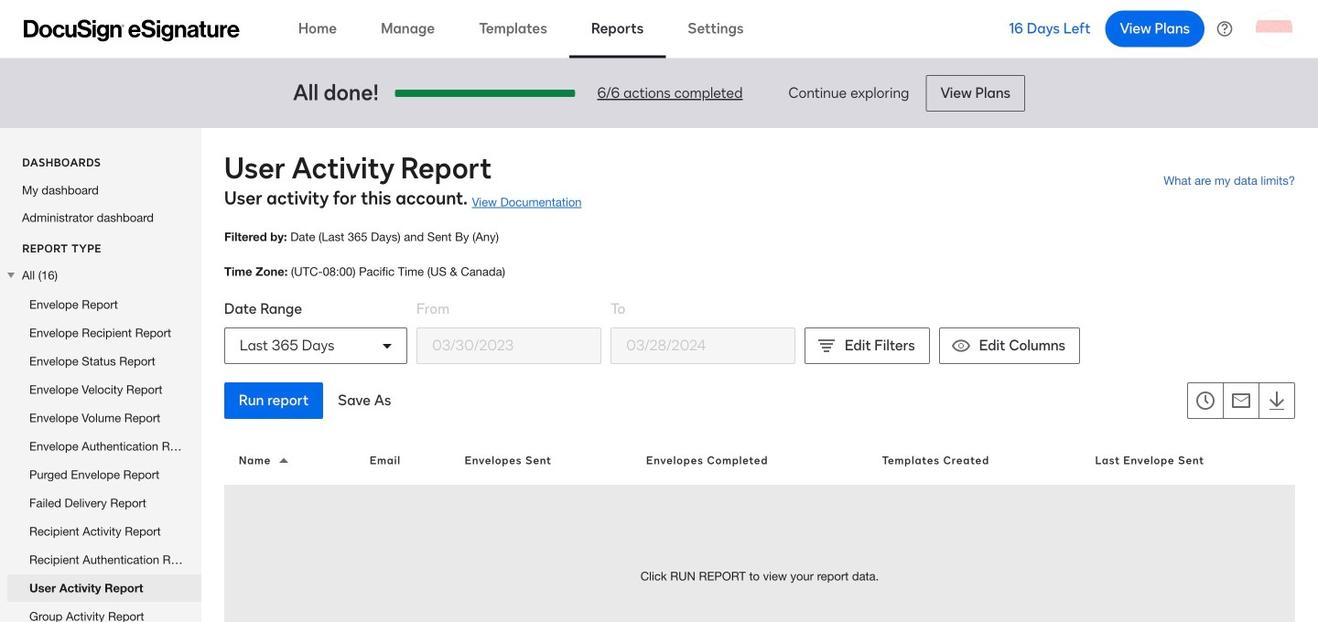 Task type: locate. For each thing, give the bounding box(es) containing it.
MM/DD/YYYY text field
[[612, 329, 795, 363]]

docusign esignature image
[[24, 20, 240, 42]]

your uploaded profile image image
[[1256, 11, 1293, 47]]



Task type: vqa. For each thing, say whether or not it's contained in the screenshot.
DocuSignLogo
no



Task type: describe. For each thing, give the bounding box(es) containing it.
secondary report detail actions group
[[1188, 383, 1296, 419]]

MM/DD/YYYY text field
[[418, 329, 601, 363]]

primary report detail actions group
[[224, 383, 406, 419]]



